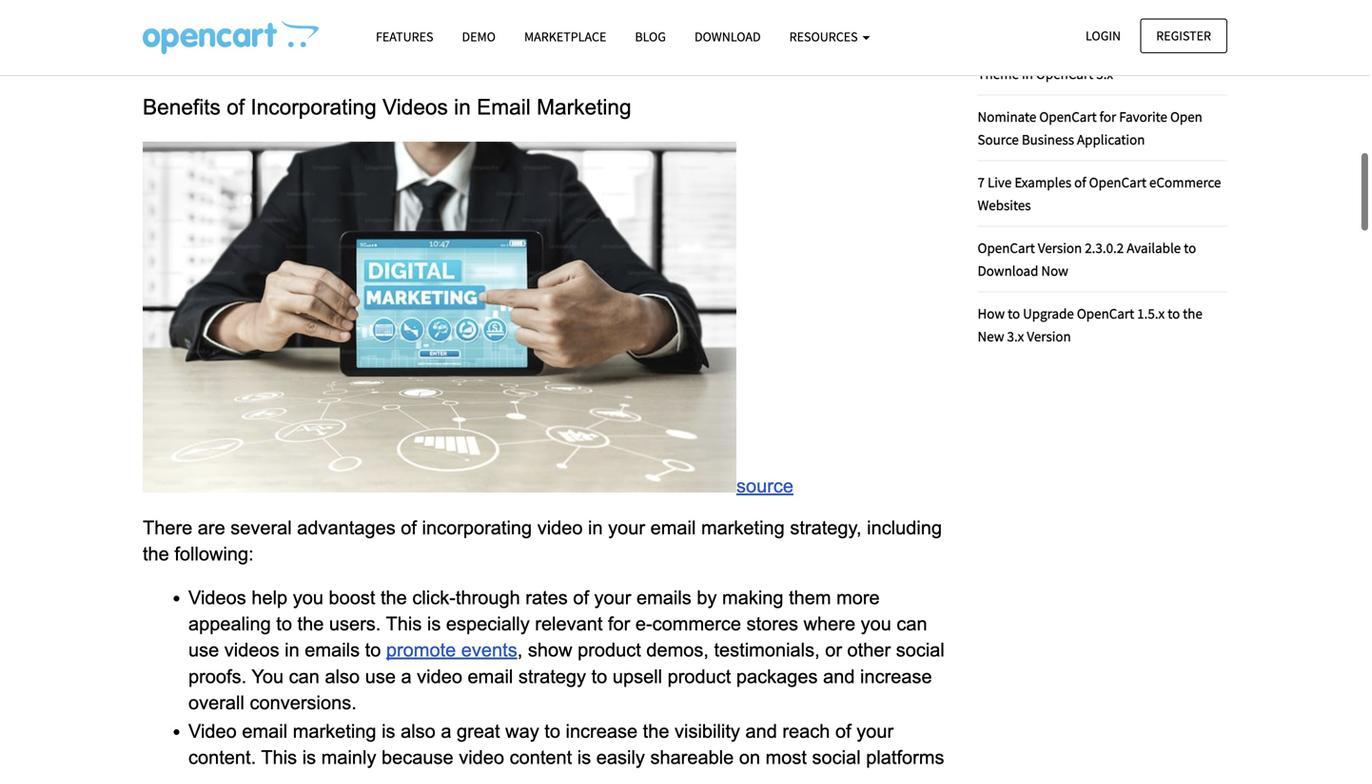 Task type: describe. For each thing, give the bounding box(es) containing it.
content
[[510, 748, 572, 769]]

great
[[457, 721, 500, 742]]

or
[[826, 640, 842, 661]]

and inside video email marketing is also a great way to increase the visibility and reach of your content. this is mainly because video content is easily shareable on most social platform
[[746, 721, 778, 742]]

opencart inside "7 live examples of opencart ecommerce websites"
[[1090, 173, 1147, 191]]

live
[[988, 173, 1012, 191]]

most
[[766, 748, 807, 769]]

content.
[[188, 748, 256, 769]]

events
[[461, 640, 518, 661]]

of inside video email marketing is also a great way to increase the visibility and reach of your content. this is mainly because video content is easily shareable on most social platform
[[836, 721, 852, 742]]

several
[[231, 518, 292, 539]]

video inside there are several advantages of incorporating video in your email marketing strategy, including the following:
[[538, 518, 583, 539]]

upsell
[[613, 667, 663, 688]]

.
[[432, 30, 437, 52]]

nominate
[[978, 107, 1037, 125]]

also inside video email marketing is also a great way to increase the visibility and reach of your content. this is mainly because video content is easily shareable on most social platform
[[401, 721, 436, 742]]

features link
[[362, 20, 448, 53]]

including
[[867, 518, 942, 539]]

login
[[1086, 27, 1121, 44]]

reach
[[783, 721, 830, 742]]

incorporating
[[422, 518, 532, 539]]

download link
[[681, 20, 775, 53]]

video inside , show product demos, testimonials, or other social proofs. you can also use a video email strategy to upsell product packages and increase overall conversions.
[[417, 667, 463, 688]]

through
[[456, 588, 520, 609]]

available
[[1127, 239, 1182, 257]]

opencart inside the what is new in opencart: how to install a theme in opencart 3.x
[[1037, 65, 1094, 83]]

you
[[252, 667, 284, 688]]

promote events
[[386, 640, 518, 661]]

for inside nominate opencart for favorite open source business application
[[1100, 107, 1117, 125]]

in inside there are several advantages of incorporating video in your email marketing strategy, including the following:
[[588, 518, 603, 539]]

7
[[978, 173, 985, 191]]

, show product demos, testimonials, or other social proofs. you can also use a video email strategy to upsell product packages and increase overall conversions.
[[188, 640, 950, 714]]

relevant
[[535, 614, 603, 635]]

to inside video email marketing is also a great way to increase the visibility and reach of your content. this is mainly because video content is easily shareable on most social platform
[[545, 721, 561, 742]]

videos inside videos help you boost the click-through rates of your emails by making them more appealing to the users. this is especially relevant for e-commerce stores where you can use videos in emails to
[[188, 588, 246, 609]]

email
[[477, 95, 531, 119]]

resources link
[[775, 20, 885, 53]]

login link
[[1070, 19, 1138, 53]]

what
[[978, 42, 1009, 60]]

appealing
[[188, 614, 271, 635]]

your inside video email marketing is also a great way to increase the visibility and reach of your content. this is mainly because video content is easily shareable on most social platform
[[857, 721, 894, 742]]

a inside video email marketing is also a great way to increase the visibility and reach of your content. this is mainly because video content is easily shareable on most social platform
[[441, 721, 452, 742]]

blog
[[635, 28, 666, 45]]

open
[[1171, 107, 1203, 125]]

are
[[198, 518, 225, 539]]

use inside , show product demos, testimonials, or other social proofs. you can also use a video email strategy to upsell product packages and increase overall conversions.
[[365, 667, 396, 688]]

your inside videos help you boost the click-through rates of your emails by making them more appealing to the users. this is especially relevant for e-commerce stores where you can use videos in emails to
[[595, 588, 632, 609]]

in inside videos help you boost the click-through rates of your emails by making them more appealing to the users. this is especially relevant for e-commerce stores where you can use videos in emails to
[[285, 640, 300, 661]]

0 horizontal spatial product
[[578, 640, 641, 661]]

and inside , show product demos, testimonials, or other social proofs. you can also use a video email strategy to upsell product packages and increase overall conversions.
[[823, 667, 855, 688]]

more
[[837, 588, 880, 609]]

features
[[376, 28, 434, 45]]

now
[[1042, 262, 1069, 280]]

0 vertical spatial you
[[293, 588, 324, 609]]

also inside , show product demos, testimonials, or other social proofs. you can also use a video email strategy to upsell product packages and increase overall conversions.
[[325, 667, 360, 688]]

for inside videos help you boost the click-through rates of your emails by making them more appealing to the users. this is especially relevant for e-commerce stores where you can use videos in emails to
[[608, 614, 630, 635]]

3.x inside the what is new in opencart: how to install a theme in opencart 3.x
[[1097, 65, 1114, 83]]

proofs.
[[188, 667, 247, 688]]

marketplace link
[[510, 20, 621, 53]]

use inside videos help you boost the click-through rates of your emails by making them more appealing to the users. this is especially relevant for e-commerce stores where you can use videos in emails to
[[188, 640, 219, 661]]

the inside video email marketing is also a great way to increase the visibility and reach of your content. this is mainly because video content is easily shareable on most social platform
[[643, 721, 670, 742]]

marketplace
[[524, 28, 607, 45]]

email inside , show product demos, testimonials, or other social proofs. you can also use a video email strategy to upsell product packages and increase overall conversions.
[[468, 667, 513, 688]]

opencart inside nominate opencart for favorite open source business application
[[1040, 107, 1097, 125]]

benefits
[[143, 95, 221, 119]]

examples
[[1015, 173, 1072, 191]]

how to upgrade opencart 1.5.x to the new 3.x version
[[978, 304, 1203, 345]]

incorporating
[[251, 95, 377, 119]]

video
[[188, 721, 237, 742]]

1 vertical spatial you
[[861, 614, 892, 635]]

social inside video email marketing is also a great way to increase the visibility and reach of your content. this is mainly because video content is easily shareable on most social platform
[[812, 748, 861, 769]]

how to upgrade opencart 1.5.x to the new 3.x version link
[[978, 304, 1203, 345]]

opencart version 2.3.0.2 available to download now
[[978, 239, 1197, 280]]

opencart inside how to upgrade opencart 1.5.x to the new 3.x version
[[1077, 304, 1135, 322]]

source link
[[737, 475, 794, 498]]

download inside opencart version 2.3.0.2 available to download now
[[978, 262, 1039, 280]]

is left mainly
[[302, 748, 316, 769]]

where
[[804, 614, 856, 635]]

shareable
[[651, 748, 734, 769]]

what is new in opencart: how to install a theme in opencart 3.x link
[[978, 42, 1222, 83]]

upgrade
[[1023, 304, 1075, 322]]

this inside video email marketing is also a great way to increase the visibility and reach of your content. this is mainly because video content is easily shareable on most social platform
[[261, 748, 297, 769]]

1 horizontal spatial videos
[[383, 95, 448, 119]]

new
[[1024, 42, 1049, 60]]

video email marketing is also a great way to increase the visibility and reach of your content. this is mainly because video content is easily shareable on most social platform
[[188, 721, 950, 774]]

way
[[506, 721, 539, 742]]

promote events link
[[386, 640, 518, 661]]

of inside "7 live examples of opencart ecommerce websites"
[[1075, 173, 1087, 191]]

by
[[697, 588, 717, 609]]

to down users.
[[365, 640, 381, 661]]

help
[[252, 588, 288, 609]]

promote
[[386, 640, 456, 661]]

install
[[1176, 42, 1212, 60]]

strategy,
[[790, 518, 862, 539]]

how inside the what is new in opencart: how to install a theme in opencart 3.x
[[1130, 42, 1158, 60]]

to inside the what is new in opencart: how to install a theme in opencart 3.x
[[1160, 42, 1173, 60]]

following:
[[175, 544, 254, 565]]

them
[[789, 588, 832, 609]]

version inside how to upgrade opencart 1.5.x to the new 3.x version
[[1027, 327, 1072, 345]]

testimonials,
[[714, 640, 820, 661]]

can inside , show product demos, testimonials, or other social proofs. you can also use a video email strategy to upsell product packages and increase overall conversions.
[[289, 667, 320, 688]]

the inside there are several advantages of incorporating video in your email marketing strategy, including the following:
[[143, 544, 169, 565]]

opencart:
[[1066, 42, 1128, 60]]



Task type: vqa. For each thing, say whether or not it's contained in the screenshot.
What is new in OpenCart: How to Install a Theme in OpenCart 3.x link at the top of page
yes



Task type: locate. For each thing, give the bounding box(es) containing it.
0 horizontal spatial emails
[[305, 640, 360, 661]]

2 vertical spatial email
[[242, 721, 288, 742]]

is inside videos help you boost the click-through rates of your emails by making them more appealing to the users. this is especially relevant for e-commerce stores where you can use videos in emails to
[[427, 614, 441, 635]]

the
[[1183, 304, 1203, 322], [143, 544, 169, 565], [381, 588, 407, 609], [298, 614, 324, 635], [643, 721, 670, 742]]

0 horizontal spatial videos
[[188, 588, 246, 609]]

1 vertical spatial how
[[978, 304, 1005, 322]]

click-
[[413, 588, 456, 609]]

the left users.
[[298, 614, 324, 635]]

the up easily
[[643, 721, 670, 742]]

social right other
[[896, 640, 945, 661]]

use down promote on the left bottom of page
[[365, 667, 396, 688]]

email inside video email marketing is also a great way to increase the visibility and reach of your content. this is mainly because video content is easily shareable on most social platform
[[242, 721, 288, 742]]

0 horizontal spatial can
[[289, 667, 320, 688]]

1 vertical spatial social
[[812, 748, 861, 769]]

1 vertical spatial increase
[[566, 721, 638, 742]]

email inside there are several advantages of incorporating video in your email marketing strategy, including the following:
[[651, 518, 696, 539]]

ecommerce
[[1150, 173, 1222, 191]]

application
[[1078, 130, 1146, 148]]

video down promote events link
[[417, 667, 463, 688]]

you up other
[[861, 614, 892, 635]]

1 vertical spatial download
[[978, 262, 1039, 280]]

source
[[978, 130, 1019, 148]]

other
[[848, 640, 891, 661]]

1 vertical spatial marketing
[[293, 721, 376, 742]]

1 horizontal spatial download
[[978, 262, 1039, 280]]

0 vertical spatial a
[[1215, 42, 1222, 60]]

demos,
[[647, 640, 709, 661]]

social down reach at the bottom right of page
[[812, 748, 861, 769]]

nominate opencart for favorite open source business application link
[[978, 107, 1203, 148]]

0 vertical spatial your
[[608, 518, 645, 539]]

0 horizontal spatial use
[[188, 640, 219, 661]]

of right benefits
[[227, 95, 245, 119]]

opencart left 1.5.x
[[1077, 304, 1135, 322]]

0 vertical spatial can
[[897, 614, 928, 635]]

especially
[[446, 614, 530, 635]]

show
[[528, 640, 573, 661]]

the right 1.5.x
[[1183, 304, 1203, 322]]

0 horizontal spatial marketing
[[293, 721, 376, 742]]

version up now
[[1038, 239, 1083, 257]]

and up on
[[746, 721, 778, 742]]

commerce
[[653, 614, 742, 635]]

your
[[608, 518, 645, 539], [595, 588, 632, 609], [857, 721, 894, 742]]

download right blog
[[695, 28, 761, 45]]

7 live examples of opencart ecommerce websites link
[[978, 173, 1222, 214]]

2 horizontal spatial email
[[651, 518, 696, 539]]

of right advantages
[[401, 518, 417, 539]]

use
[[188, 640, 219, 661], [365, 667, 396, 688]]

is up because
[[382, 721, 396, 742]]

0 horizontal spatial a
[[401, 667, 412, 688]]

users.
[[329, 614, 381, 635]]

1 horizontal spatial 3.x
[[1097, 65, 1114, 83]]

0 vertical spatial this
[[386, 614, 422, 635]]

1 vertical spatial email
[[468, 667, 513, 688]]

increase inside video email marketing is also a great way to increase the visibility and reach of your content. this is mainly because video content is easily shareable on most social platform
[[566, 721, 638, 742]]

business
[[1022, 130, 1075, 148]]

marketing inside there are several advantages of incorporating video in your email marketing strategy, including the following:
[[702, 518, 785, 539]]

to left install
[[1160, 42, 1173, 60]]

3.x inside how to upgrade opencart 1.5.x to the new 3.x version
[[1008, 327, 1025, 345]]

1 vertical spatial use
[[365, 667, 396, 688]]

there
[[143, 518, 193, 539]]

the down there
[[143, 544, 169, 565]]

marketing up mainly
[[293, 721, 376, 742]]

making
[[723, 588, 784, 609]]

this inside videos help you boost the click-through rates of your emails by making them more appealing to the users. this is especially relevant for e-commerce stores where you can use videos in emails to
[[386, 614, 422, 635]]

7 live examples of opencart ecommerce websites
[[978, 173, 1222, 214]]

to right 'available'
[[1184, 239, 1197, 257]]

this up promote on the left bottom of page
[[386, 614, 422, 635]]

how
[[1130, 42, 1158, 60], [978, 304, 1005, 322]]

1 vertical spatial 3.x
[[1008, 327, 1025, 345]]

1 vertical spatial your
[[595, 588, 632, 609]]

in
[[1052, 42, 1063, 60], [1022, 65, 1034, 83], [454, 95, 471, 119], [588, 518, 603, 539], [285, 640, 300, 661]]

overall
[[188, 693, 245, 714]]

also up conversions.
[[325, 667, 360, 688]]

to
[[1160, 42, 1173, 60], [1184, 239, 1197, 257], [1008, 304, 1021, 322], [1168, 304, 1181, 322], [276, 614, 292, 635], [365, 640, 381, 661], [592, 667, 608, 688], [545, 721, 561, 742]]

opencart down new
[[1037, 65, 1094, 83]]

1 vertical spatial videos
[[188, 588, 246, 609]]

is left easily
[[578, 748, 591, 769]]

is down click-
[[427, 614, 441, 635]]

0 horizontal spatial this
[[261, 748, 297, 769]]

3.x down opencart:
[[1097, 65, 1114, 83]]

video down great
[[459, 748, 505, 769]]

is inside the what is new in opencart: how to install a theme in opencart 3.x
[[1012, 42, 1021, 60]]

opencart up 'business'
[[1040, 107, 1097, 125]]

marketing
[[537, 95, 632, 119]]

0 horizontal spatial also
[[325, 667, 360, 688]]

1 vertical spatial version
[[1027, 327, 1072, 345]]

can right where
[[897, 614, 928, 635]]

0 vertical spatial social
[[896, 640, 945, 661]]

resources
[[790, 28, 861, 45]]

2 vertical spatial video
[[459, 748, 505, 769]]

marketing inside video email marketing is also a great way to increase the visibility and reach of your content. this is mainly because video content is easily shareable on most social platform
[[293, 721, 376, 742]]

1 horizontal spatial how
[[1130, 42, 1158, 60]]

opencart version 2.3.0.2 available to download now link
[[978, 239, 1197, 280]]

for up "application"
[[1100, 107, 1117, 125]]

how right login
[[1130, 42, 1158, 60]]

0 horizontal spatial increase
[[566, 721, 638, 742]]

opencart inside opencart version 2.3.0.2 available to download now
[[978, 239, 1036, 257]]

0 horizontal spatial for
[[608, 614, 630, 635]]

1 vertical spatial also
[[401, 721, 436, 742]]

benefits of incorporating videos in email marketing
[[143, 95, 632, 119]]

1 vertical spatial emails
[[305, 640, 360, 661]]

video inside video email marketing is also a great way to increase the visibility and reach of your content. this is mainly because video content is easily shareable on most social platform
[[459, 748, 505, 769]]

download left now
[[978, 262, 1039, 280]]

theme
[[978, 65, 1020, 83]]

of right 'examples'
[[1075, 173, 1087, 191]]

for left e-
[[608, 614, 630, 635]]

packages
[[737, 667, 818, 688]]

a inside the what is new in opencart: how to install a theme in opencart 3.x
[[1215, 42, 1222, 60]]

to inside , show product demos, testimonials, or other social proofs. you can also use a video email strategy to upsell product packages and increase overall conversions.
[[592, 667, 608, 688]]

3.x right new
[[1008, 327, 1025, 345]]

1 horizontal spatial social
[[896, 640, 945, 661]]

1 horizontal spatial emails
[[637, 588, 692, 609]]

what is new in opencart: how to install a theme in opencart 3.x
[[978, 42, 1222, 83]]

demo link
[[448, 20, 510, 53]]

1 horizontal spatial can
[[897, 614, 928, 635]]

0 vertical spatial videos
[[383, 95, 448, 119]]

social
[[896, 640, 945, 661], [812, 748, 861, 769]]

of inside videos help you boost the click-through rates of your emails by making them more appealing to the users. this is especially relevant for e-commerce stores where you can use videos in emails to
[[573, 588, 589, 609]]

how inside how to upgrade opencart 1.5.x to the new 3.x version
[[978, 304, 1005, 322]]

0 horizontal spatial you
[[293, 588, 324, 609]]

product down the 'demos,'
[[668, 667, 731, 688]]

the left click-
[[381, 588, 407, 609]]

0 vertical spatial download
[[695, 28, 761, 45]]

0 horizontal spatial social
[[812, 748, 861, 769]]

1 vertical spatial and
[[746, 721, 778, 742]]

you
[[293, 588, 324, 609], [861, 614, 892, 635]]

visibility
[[675, 721, 740, 742]]

increase
[[861, 667, 932, 688], [566, 721, 638, 742]]

0 vertical spatial increase
[[861, 667, 932, 688]]

register
[[1157, 27, 1212, 44]]

0 horizontal spatial 3.x
[[1008, 327, 1025, 345]]

a inside , show product demos, testimonials, or other social proofs. you can also use a video email strategy to upsell product packages and increase overall conversions.
[[401, 667, 412, 688]]

1 horizontal spatial and
[[823, 667, 855, 688]]

increase inside , show product demos, testimonials, or other social proofs. you can also use a video email strategy to upsell product packages and increase overall conversions.
[[861, 667, 932, 688]]

advantages
[[297, 518, 396, 539]]

0 vertical spatial video
[[538, 518, 583, 539]]

of
[[227, 95, 245, 119], [1075, 173, 1087, 191], [401, 518, 417, 539], [573, 588, 589, 609], [836, 721, 852, 742]]

on
[[739, 748, 761, 769]]

also
[[325, 667, 360, 688], [401, 721, 436, 742]]

to left upsell
[[592, 667, 608, 688]]

email
[[651, 518, 696, 539], [468, 667, 513, 688], [242, 721, 288, 742]]

a down promote on the left bottom of page
[[401, 667, 412, 688]]

of right reach at the bottom right of page
[[836, 721, 852, 742]]

version down upgrade
[[1027, 327, 1072, 345]]

the inside how to upgrade opencart 1.5.x to the new 3.x version
[[1183, 304, 1203, 322]]

videos up appealing at the left of the page
[[188, 588, 246, 609]]

0 horizontal spatial and
[[746, 721, 778, 742]]

marketing down the source link
[[702, 518, 785, 539]]

strategy
[[519, 667, 586, 688]]

websites
[[978, 196, 1031, 214]]

1 horizontal spatial marketing
[[702, 518, 785, 539]]

0 vertical spatial marketing
[[702, 518, 785, 539]]

social inside , show product demos, testimonials, or other social proofs. you can also use a video email strategy to upsell product packages and increase overall conversions.
[[896, 640, 945, 661]]

1 horizontal spatial increase
[[861, 667, 932, 688]]

emails
[[637, 588, 692, 609], [305, 640, 360, 661]]

1 horizontal spatial use
[[365, 667, 396, 688]]

0 vertical spatial email
[[651, 518, 696, 539]]

boost
[[329, 588, 375, 609]]

0 vertical spatial emails
[[637, 588, 692, 609]]

1 horizontal spatial this
[[386, 614, 422, 635]]

a right install
[[1215, 42, 1222, 60]]

0 horizontal spatial download
[[695, 28, 761, 45]]

2 vertical spatial your
[[857, 721, 894, 742]]

1.5.x
[[1138, 304, 1165, 322]]

1 vertical spatial a
[[401, 667, 412, 688]]

1 horizontal spatial you
[[861, 614, 892, 635]]

e-
[[636, 614, 653, 635]]

can
[[897, 614, 928, 635], [289, 667, 320, 688]]

use up proofs.
[[188, 640, 219, 661]]

source
[[737, 476, 794, 497]]

is left new
[[1012, 42, 1021, 60]]

0 horizontal spatial email
[[242, 721, 288, 742]]

2 vertical spatial a
[[441, 721, 452, 742]]

2.3.0.2
[[1085, 239, 1124, 257]]

videos down "." at left top
[[383, 95, 448, 119]]

also up because
[[401, 721, 436, 742]]

to up content at bottom left
[[545, 721, 561, 742]]

product up upsell
[[578, 640, 641, 661]]

opencart down the 'websites'
[[978, 239, 1036, 257]]

your inside there are several advantages of incorporating video in your email marketing strategy, including the following:
[[608, 518, 645, 539]]

emails up e-
[[637, 588, 692, 609]]

0 vertical spatial how
[[1130, 42, 1158, 60]]

0 vertical spatial and
[[823, 667, 855, 688]]

increase down other
[[861, 667, 932, 688]]

1 horizontal spatial a
[[441, 721, 452, 742]]

for
[[1100, 107, 1117, 125], [608, 614, 630, 635]]

register link
[[1141, 19, 1228, 53]]

to right 1.5.x
[[1168, 304, 1181, 322]]

and down or
[[823, 667, 855, 688]]

blog link
[[621, 20, 681, 53]]

of inside there are several advantages of incorporating video in your email marketing strategy, including the following:
[[401, 518, 417, 539]]

0 vertical spatial product
[[578, 640, 641, 661]]

1 horizontal spatial for
[[1100, 107, 1117, 125]]

to down help
[[276, 614, 292, 635]]

0 vertical spatial for
[[1100, 107, 1117, 125]]

opencart down "application"
[[1090, 173, 1147, 191]]

a left great
[[441, 721, 452, 742]]

can inside videos help you boost the click-through rates of your emails by making them more appealing to the users. this is especially relevant for e-commerce stores where you can use videos in emails to
[[897, 614, 928, 635]]

1 vertical spatial can
[[289, 667, 320, 688]]

to inside opencart version 2.3.0.2 available to download now
[[1184, 239, 1197, 257]]

0 vertical spatial also
[[325, 667, 360, 688]]

nominate opencart for favorite open source business application
[[978, 107, 1203, 148]]

demo
[[462, 28, 496, 45]]

0 horizontal spatial how
[[978, 304, 1005, 322]]

top 6 video email marketing best practices to grow your e-commerce business image
[[143, 20, 319, 54]]

video up rates
[[538, 518, 583, 539]]

1 vertical spatial for
[[608, 614, 630, 635]]

0 vertical spatial version
[[1038, 239, 1083, 257]]

version inside opencart version 2.3.0.2 available to download now
[[1038, 239, 1083, 257]]

of up relevant
[[573, 588, 589, 609]]

conversions.
[[250, 693, 357, 714]]

1 horizontal spatial also
[[401, 721, 436, 742]]

this right content.
[[261, 748, 297, 769]]

2 horizontal spatial a
[[1215, 42, 1222, 60]]

how up new
[[978, 304, 1005, 322]]

emails down users.
[[305, 640, 360, 661]]

you right help
[[293, 588, 324, 609]]

0 vertical spatial use
[[188, 640, 219, 661]]

marketing
[[702, 518, 785, 539], [293, 721, 376, 742]]

increase up easily
[[566, 721, 638, 742]]

videos
[[224, 640, 279, 661]]

stores
[[747, 614, 799, 635]]

videos help you boost the click-through rates of your emails by making them more appealing to the users. this is especially relevant for e-commerce stores where you can use videos in emails to
[[188, 588, 933, 661]]

to left upgrade
[[1008, 304, 1021, 322]]

favorite
[[1120, 107, 1168, 125]]

can up conversions.
[[289, 667, 320, 688]]

3.x
[[1097, 65, 1114, 83], [1008, 327, 1025, 345]]

1 vertical spatial video
[[417, 667, 463, 688]]

1 vertical spatial product
[[668, 667, 731, 688]]

1 horizontal spatial product
[[668, 667, 731, 688]]

1 horizontal spatial email
[[468, 667, 513, 688]]

this
[[386, 614, 422, 635], [261, 748, 297, 769]]

1 vertical spatial this
[[261, 748, 297, 769]]

0 vertical spatial 3.x
[[1097, 65, 1114, 83]]



